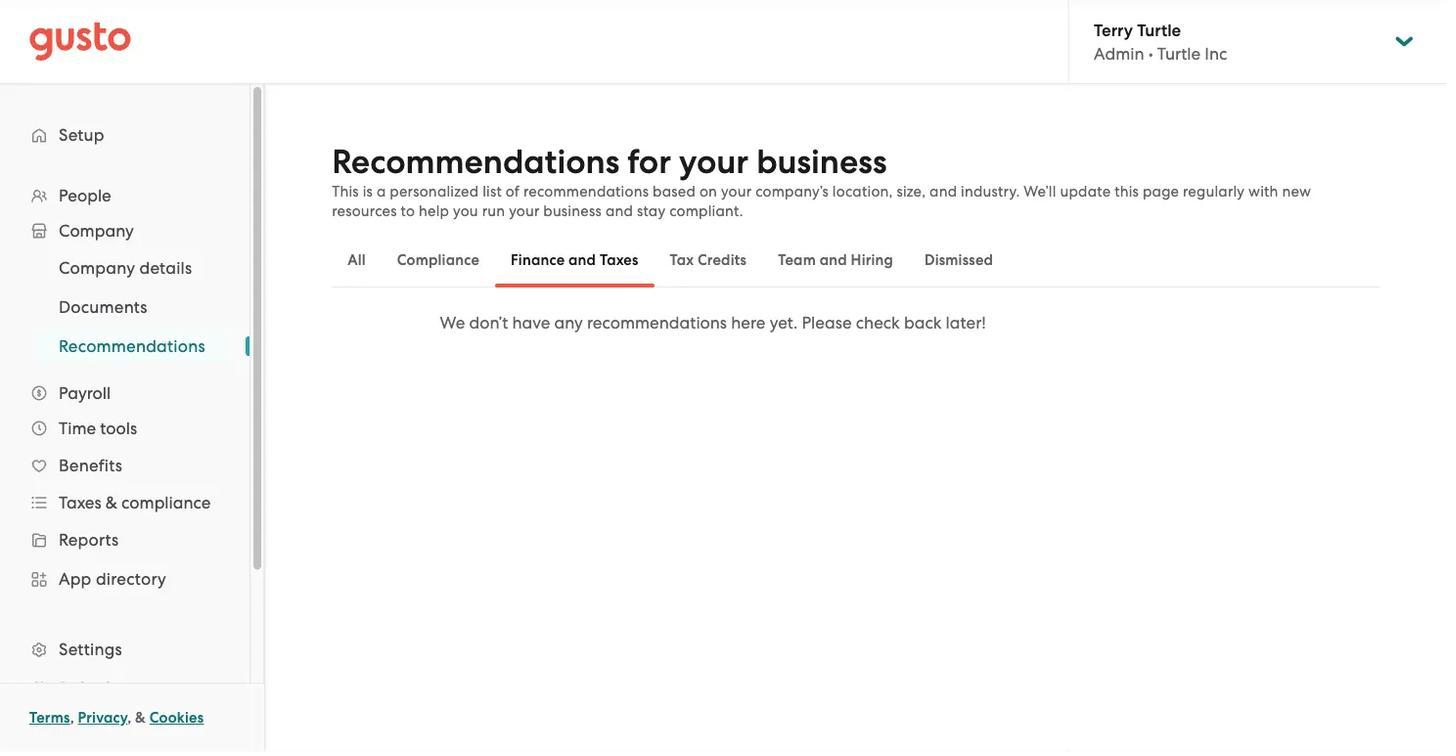 Task type: locate. For each thing, give the bounding box(es) containing it.
0 horizontal spatial business
[[544, 203, 602, 220]]

time tools
[[59, 419, 137, 439]]

location,
[[833, 183, 893, 200]]

business
[[757, 142, 887, 182], [544, 203, 602, 220]]

turtle up •
[[1138, 20, 1182, 40]]

company inside dropdown button
[[59, 221, 134, 241]]

0 vertical spatial taxes
[[600, 252, 639, 269]]

refer
[[59, 679, 99, 699]]

1 vertical spatial business
[[544, 203, 602, 220]]

list
[[483, 183, 502, 200]]

compliance button
[[382, 237, 495, 284]]

recommendations down documents link
[[59, 337, 205, 356]]

your
[[679, 142, 749, 182], [721, 183, 752, 200], [509, 203, 540, 220]]

size,
[[897, 183, 926, 200]]

0 horizontal spatial ,
[[70, 710, 74, 727]]

2 company from the top
[[59, 258, 135, 278]]

recommendations inside recommendations for your business this is a personalized list of recommendations based on your company's location, size, and industry. we'll update this page regularly with new resources to help you run your business and stay compliant.
[[332, 142, 620, 182]]

0 vertical spatial recommendations
[[524, 183, 649, 200]]

, down refer
[[70, 710, 74, 727]]

we
[[440, 313, 465, 333]]

industry.
[[961, 183, 1020, 200]]

for
[[628, 142, 672, 182]]

1 horizontal spatial taxes
[[600, 252, 639, 269]]

your right "on"
[[721, 183, 752, 200]]

reports
[[59, 531, 119, 550]]

1 horizontal spatial ,
[[127, 710, 132, 727]]

a
[[377, 183, 386, 200]]

company details link
[[35, 251, 230, 286]]

tax credits
[[670, 252, 747, 269]]

0 horizontal spatial recommendations
[[59, 337, 205, 356]]

taxes & compliance button
[[20, 486, 230, 521]]

2 list from the top
[[0, 249, 250, 366]]

business up company's
[[757, 142, 887, 182]]

your down of
[[509, 203, 540, 220]]

recommendations link
[[35, 329, 230, 364]]

company down people
[[59, 221, 134, 241]]

gusto navigation element
[[0, 84, 250, 753]]

taxes
[[600, 252, 639, 269], [59, 493, 101, 513]]

settings link
[[20, 632, 230, 668]]

company
[[59, 221, 134, 241], [59, 258, 135, 278]]

recommendation categories for your business tab list
[[332, 233, 1380, 288]]

, down the refer & earn link
[[127, 710, 132, 727]]

•
[[1149, 44, 1154, 63]]

app directory
[[59, 570, 166, 589]]

0 vertical spatial &
[[106, 493, 117, 513]]

& up reports "link"
[[106, 493, 117, 513]]

& down earn at the bottom of page
[[135, 710, 146, 727]]

and right team
[[820, 252, 848, 269]]

recommendations down tax
[[587, 313, 727, 333]]

cookies
[[150, 710, 204, 727]]

recommendations up stay
[[524, 183, 649, 200]]

0 vertical spatial business
[[757, 142, 887, 182]]

recommendations
[[524, 183, 649, 200], [587, 313, 727, 333]]

and left stay
[[606, 203, 633, 220]]

& left earn at the bottom of page
[[104, 679, 116, 699]]

this
[[1115, 183, 1139, 200]]

personalized
[[390, 183, 479, 200]]

dismissed
[[925, 252, 994, 269]]

recommendations inside list
[[59, 337, 205, 356]]

recommendations inside recommendations for your business this is a personalized list of recommendations based on your company's location, size, and industry. we'll update this page regularly with new resources to help you run your business and stay compliant.
[[524, 183, 649, 200]]

,
[[70, 710, 74, 727], [127, 710, 132, 727]]

is
[[363, 183, 373, 200]]

1 horizontal spatial recommendations
[[332, 142, 620, 182]]

your up "on"
[[679, 142, 749, 182]]

and
[[930, 183, 958, 200], [606, 203, 633, 220], [569, 252, 596, 269], [820, 252, 848, 269]]

payroll
[[59, 384, 111, 403]]

1 list from the top
[[0, 178, 250, 753]]

1 vertical spatial recommendations
[[59, 337, 205, 356]]

settings
[[59, 640, 122, 660]]

hiring
[[851, 252, 894, 269]]

1 vertical spatial &
[[104, 679, 116, 699]]

finance and taxes
[[511, 252, 639, 269]]

details
[[139, 258, 192, 278]]

& inside "dropdown button"
[[106, 493, 117, 513]]

have
[[512, 313, 550, 333]]

company's
[[756, 183, 829, 200]]

company up documents
[[59, 258, 135, 278]]

taxes up reports
[[59, 493, 101, 513]]

later!
[[946, 313, 986, 333]]

setup link
[[20, 117, 230, 153]]

tax
[[670, 252, 694, 269]]

recommendations for recommendations for your business this is a personalized list of recommendations based on your company's location, size, and industry. we'll update this page regularly with new resources to help you run your business and stay compliant.
[[332, 142, 620, 182]]

1 vertical spatial taxes
[[59, 493, 101, 513]]

taxes inside "dropdown button"
[[59, 493, 101, 513]]

1 vertical spatial company
[[59, 258, 135, 278]]

business up the finance and taxes "button"
[[544, 203, 602, 220]]

recommendations
[[332, 142, 620, 182], [59, 337, 205, 356]]

1 horizontal spatial business
[[757, 142, 887, 182]]

here
[[731, 313, 766, 333]]

tax credits button
[[654, 237, 763, 284]]

turtle right •
[[1158, 44, 1201, 63]]

resources
[[332, 203, 397, 220]]

& for compliance
[[106, 493, 117, 513]]

0 vertical spatial your
[[679, 142, 749, 182]]

don't
[[469, 313, 508, 333]]

turtle
[[1138, 20, 1182, 40], [1158, 44, 1201, 63]]

and right 'finance'
[[569, 252, 596, 269]]

1 vertical spatial your
[[721, 183, 752, 200]]

this
[[332, 183, 359, 200]]

yet.
[[770, 313, 798, 333]]

recommendations up list
[[332, 142, 620, 182]]

setup
[[59, 125, 104, 145]]

list
[[0, 178, 250, 753], [0, 249, 250, 366]]

&
[[106, 493, 117, 513], [104, 679, 116, 699], [135, 710, 146, 727]]

taxes down stay
[[600, 252, 639, 269]]

0 vertical spatial recommendations
[[332, 142, 620, 182]]

update
[[1061, 183, 1111, 200]]

company button
[[20, 213, 230, 249]]

credits
[[698, 252, 747, 269]]

1 vertical spatial turtle
[[1158, 44, 1201, 63]]

help
[[419, 203, 449, 220]]

recommendations for your business this is a personalized list of recommendations based on your company's location, size, and industry. we'll update this page regularly with new resources to help you run your business and stay compliant.
[[332, 142, 1312, 220]]

0 vertical spatial company
[[59, 221, 134, 241]]

all
[[348, 252, 366, 269]]

we don't have any recommendations here yet. please check back later!
[[440, 313, 986, 333]]

1 company from the top
[[59, 221, 134, 241]]

0 horizontal spatial taxes
[[59, 493, 101, 513]]

back
[[904, 313, 942, 333]]

1 vertical spatial recommendations
[[587, 313, 727, 333]]

based
[[653, 183, 696, 200]]

admin
[[1094, 44, 1145, 63]]



Task type: describe. For each thing, give the bounding box(es) containing it.
1 , from the left
[[70, 710, 74, 727]]

finance
[[511, 252, 565, 269]]

app
[[59, 570, 92, 589]]

with
[[1249, 183, 1279, 200]]

check
[[856, 313, 900, 333]]

payroll button
[[20, 376, 230, 411]]

compliant.
[[670, 203, 744, 220]]

time tools button
[[20, 411, 230, 446]]

and right size,
[[930, 183, 958, 200]]

tools
[[100, 419, 137, 439]]

page
[[1143, 183, 1180, 200]]

home image
[[29, 22, 131, 61]]

documents link
[[35, 290, 230, 325]]

documents
[[59, 298, 148, 317]]

compliance
[[397, 252, 480, 269]]

list containing company details
[[0, 249, 250, 366]]

& for earn
[[104, 679, 116, 699]]

inc
[[1205, 44, 1228, 63]]

2 vertical spatial &
[[135, 710, 146, 727]]

terms
[[29, 710, 70, 727]]

refer & earn
[[59, 679, 157, 699]]

people button
[[20, 178, 230, 213]]

terms , privacy , & cookies
[[29, 710, 204, 727]]

any
[[555, 313, 583, 333]]

please
[[802, 313, 852, 333]]

all button
[[332, 237, 382, 284]]

finance and taxes button
[[495, 237, 654, 284]]

app directory link
[[20, 562, 230, 597]]

new
[[1283, 183, 1312, 200]]

we'll
[[1024, 183, 1057, 200]]

team and hiring
[[778, 252, 894, 269]]

list containing people
[[0, 178, 250, 753]]

on
[[700, 183, 718, 200]]

refer & earn link
[[20, 672, 230, 707]]

terry
[[1094, 20, 1134, 40]]

company for company details
[[59, 258, 135, 278]]

0 vertical spatial turtle
[[1138, 20, 1182, 40]]

2 , from the left
[[127, 710, 132, 727]]

company details
[[59, 258, 192, 278]]

of
[[506, 183, 520, 200]]

company for company
[[59, 221, 134, 241]]

cookies button
[[150, 707, 204, 730]]

stay
[[637, 203, 666, 220]]

earn
[[120, 679, 157, 699]]

compliance
[[121, 493, 211, 513]]

team
[[778, 252, 816, 269]]

and inside 'button'
[[820, 252, 848, 269]]

directory
[[96, 570, 166, 589]]

benefits
[[59, 456, 122, 476]]

time
[[59, 419, 96, 439]]

to
[[401, 203, 415, 220]]

team and hiring button
[[763, 237, 909, 284]]

benefits link
[[20, 448, 230, 484]]

2 vertical spatial your
[[509, 203, 540, 220]]

taxes inside "button"
[[600, 252, 639, 269]]

you
[[453, 203, 478, 220]]

run
[[482, 203, 505, 220]]

recommendations for recommendations
[[59, 337, 205, 356]]

regularly
[[1183, 183, 1245, 200]]

taxes & compliance
[[59, 493, 211, 513]]

terry turtle admin • turtle inc
[[1094, 20, 1228, 63]]

people
[[59, 186, 111, 206]]

terms link
[[29, 710, 70, 727]]

reports link
[[20, 523, 230, 558]]

and inside "button"
[[569, 252, 596, 269]]

privacy link
[[78, 710, 127, 727]]

dismissed button
[[909, 237, 1009, 284]]

privacy
[[78, 710, 127, 727]]



Task type: vqa. For each thing, say whether or not it's contained in the screenshot.
the Payroll
yes



